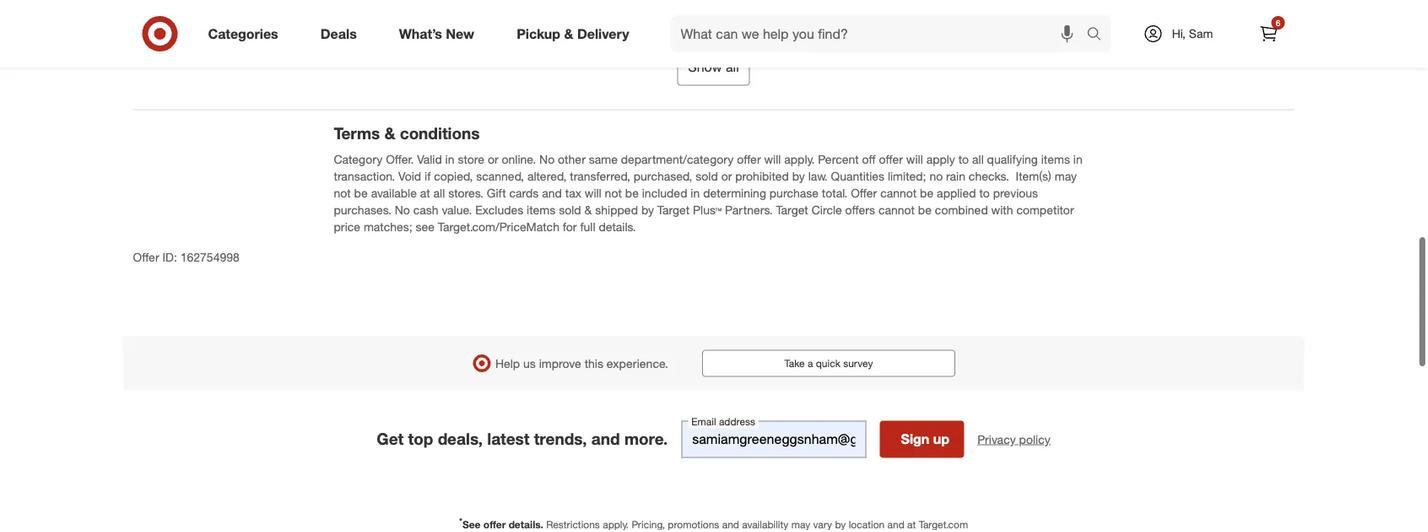 Task type: describe. For each thing, give the bounding box(es) containing it.
get
[[377, 429, 404, 449]]

offer id: 162754998
[[133, 249, 240, 264]]

0 vertical spatial no
[[539, 151, 555, 166]]

*
[[459, 516, 463, 526]]

pickup & delivery
[[517, 25, 629, 42]]

improve
[[539, 356, 581, 370]]

other
[[558, 151, 586, 166]]

see
[[416, 219, 435, 234]]

0 horizontal spatial no
[[395, 202, 410, 217]]

with
[[991, 202, 1013, 217]]

off
[[862, 151, 876, 166]]

what's new
[[399, 25, 475, 42]]

search button
[[1079, 15, 1120, 56]]

total.
[[822, 185, 848, 200]]

6
[[1276, 17, 1281, 28]]

cards
[[509, 185, 539, 200]]

hi, sam
[[1172, 26, 1213, 41]]

2 horizontal spatial all
[[972, 151, 984, 166]]

for
[[563, 219, 577, 234]]

available
[[371, 185, 417, 200]]

same
[[589, 151, 618, 166]]

1 horizontal spatial by
[[792, 168, 805, 183]]

previous
[[993, 185, 1038, 200]]

privacy
[[978, 432, 1016, 446]]

0 horizontal spatial in
[[445, 151, 455, 166]]

1 horizontal spatial sold
[[696, 168, 718, 183]]

what's
[[399, 25, 442, 42]]

excludes
[[475, 202, 524, 217]]

law.
[[808, 168, 828, 183]]

matches;
[[364, 219, 412, 234]]

checks.
[[969, 168, 1009, 183]]

percent
[[818, 151, 859, 166]]

show all link
[[677, 49, 750, 86]]

help us improve this experience.
[[496, 356, 668, 370]]

apply.
[[784, 151, 815, 166]]

1 vertical spatial or
[[721, 168, 732, 183]]

online.
[[502, 151, 536, 166]]

1 vertical spatial offer
[[133, 249, 159, 264]]

this
[[585, 356, 604, 370]]

id:
[[162, 249, 177, 264]]

offer inside terms & conditions category offer. valid in store or online. no other same department/category offer will apply. percent off offer will apply to all qualifying items in transaction. void if copied, scanned, altered, transferred, purchased, sold or prohibited by law. quantities limited; no rain checks.  item(s) may not be available at all stores. gift cards and tax will not be included in determining purchase total. offer cannot be applied to previous purchases. no cash value. excludes items sold & shipped by target plus™ partners. target circle offers cannot be combined with competitor price matches; see target.com/pricematch for full details.
[[851, 185, 877, 200]]

copied,
[[434, 168, 473, 183]]

2 target from the left
[[776, 202, 808, 217]]

0 horizontal spatial by
[[641, 202, 654, 217]]

top
[[408, 429, 433, 449]]

qualifying
[[987, 151, 1038, 166]]

prohibited
[[735, 168, 789, 183]]

experience.
[[607, 356, 668, 370]]

transferred,
[[570, 168, 630, 183]]

combined
[[935, 202, 988, 217]]

trends,
[[534, 429, 587, 449]]

hi,
[[1172, 26, 1186, 41]]

take a quick survey
[[785, 357, 873, 370]]

pickup
[[517, 25, 561, 42]]

gift
[[487, 185, 506, 200]]

pickup & delivery link
[[502, 15, 650, 52]]

transaction.
[[334, 168, 395, 183]]

2 horizontal spatial in
[[1074, 151, 1083, 166]]

competitor
[[1017, 202, 1074, 217]]

target.com/pricematch
[[438, 219, 560, 234]]

* link
[[459, 515, 968, 530]]

details.
[[599, 219, 636, 234]]

tax
[[565, 185, 582, 200]]

limited;
[[888, 168, 926, 183]]

& for pickup
[[564, 25, 574, 42]]

deals,
[[438, 429, 483, 449]]

policy
[[1019, 432, 1051, 446]]

1 horizontal spatial in
[[691, 185, 700, 200]]

department/category
[[621, 151, 734, 166]]

determining
[[703, 185, 766, 200]]

0 vertical spatial all
[[726, 59, 739, 75]]

categories link
[[194, 15, 299, 52]]

What can we help you find? suggestions appear below search field
[[671, 15, 1091, 52]]

shipped
[[595, 202, 638, 217]]

delivery
[[577, 25, 629, 42]]

void
[[399, 168, 421, 183]]

6 link
[[1251, 15, 1288, 52]]

offer.
[[386, 151, 414, 166]]

2 horizontal spatial will
[[906, 151, 923, 166]]

2 not from the left
[[605, 185, 622, 200]]

terms
[[334, 124, 380, 143]]

item(s)
[[1016, 168, 1052, 183]]

quantities
[[831, 168, 885, 183]]

0 vertical spatial to
[[959, 151, 969, 166]]

1 vertical spatial and
[[592, 429, 620, 449]]

1 horizontal spatial items
[[1041, 151, 1070, 166]]

apply
[[927, 151, 955, 166]]

0 horizontal spatial sold
[[559, 202, 581, 217]]

categories
[[208, 25, 278, 42]]



Task type: vqa. For each thing, say whether or not it's contained in the screenshot.
VOID on the top of page
yes



Task type: locate. For each thing, give the bounding box(es) containing it.
new
[[446, 25, 475, 42]]

offers
[[845, 202, 875, 217]]

2 offer from the left
[[879, 151, 903, 166]]

scanned,
[[476, 168, 524, 183]]

sam
[[1189, 26, 1213, 41]]

sign
[[901, 431, 930, 447]]

0 horizontal spatial to
[[959, 151, 969, 166]]

0 vertical spatial by
[[792, 168, 805, 183]]

by
[[792, 168, 805, 183], [641, 202, 654, 217]]

category
[[334, 151, 383, 166]]

deals link
[[306, 15, 378, 52]]

offer up the prohibited
[[737, 151, 761, 166]]

0 vertical spatial sold
[[696, 168, 718, 183]]

altered,
[[527, 168, 567, 183]]

0 vertical spatial or
[[488, 151, 499, 166]]

rain
[[946, 168, 966, 183]]

up
[[933, 431, 950, 447]]

value.
[[442, 202, 472, 217]]

or
[[488, 151, 499, 166], [721, 168, 732, 183]]

a
[[808, 357, 813, 370]]

sign up
[[901, 431, 950, 447]]

more.
[[625, 429, 668, 449]]

0 vertical spatial offer
[[851, 185, 877, 200]]

no
[[930, 168, 943, 183]]

& up full
[[585, 202, 592, 217]]

1 horizontal spatial not
[[605, 185, 622, 200]]

survey
[[843, 357, 873, 370]]

& for terms
[[384, 124, 395, 143]]

None text field
[[681, 421, 866, 458]]

1 vertical spatial all
[[972, 151, 984, 166]]

all right at
[[434, 185, 445, 200]]

plus™
[[693, 202, 722, 217]]

latest
[[487, 429, 530, 449]]

sign up button
[[880, 421, 964, 458]]

all up checks.
[[972, 151, 984, 166]]

included
[[642, 185, 688, 200]]

will up the prohibited
[[764, 151, 781, 166]]

& up offer.
[[384, 124, 395, 143]]

1 horizontal spatial offer
[[851, 185, 877, 200]]

quick
[[816, 357, 841, 370]]

and
[[542, 185, 562, 200], [592, 429, 620, 449]]

show
[[688, 59, 722, 75]]

1 horizontal spatial all
[[726, 59, 739, 75]]

2 horizontal spatial &
[[585, 202, 592, 217]]

show all
[[688, 59, 739, 75]]

not up shipped
[[605, 185, 622, 200]]

at
[[420, 185, 430, 200]]

0 horizontal spatial &
[[384, 124, 395, 143]]

&
[[564, 25, 574, 42], [384, 124, 395, 143], [585, 202, 592, 217]]

help
[[496, 356, 520, 370]]

sold up for
[[559, 202, 581, 217]]

and down altered,
[[542, 185, 562, 200]]

1 vertical spatial &
[[384, 124, 395, 143]]

0 horizontal spatial items
[[527, 202, 556, 217]]

target down purchase
[[776, 202, 808, 217]]

1 horizontal spatial to
[[980, 185, 990, 200]]

get top deals, latest trends, and more.
[[377, 429, 668, 449]]

or up scanned, at left top
[[488, 151, 499, 166]]

& right pickup
[[564, 25, 574, 42]]

offer left id:
[[133, 249, 159, 264]]

take
[[785, 357, 805, 370]]

sold
[[696, 168, 718, 183], [559, 202, 581, 217]]

conditions
[[400, 124, 480, 143]]

offer up offers
[[851, 185, 877, 200]]

what's new link
[[385, 15, 496, 52]]

by down apply.
[[792, 168, 805, 183]]

1 not from the left
[[334, 185, 351, 200]]

cannot
[[881, 185, 917, 200], [879, 202, 915, 217]]

in up may
[[1074, 151, 1083, 166]]

to down checks.
[[980, 185, 990, 200]]

to up rain
[[959, 151, 969, 166]]

1 offer from the left
[[737, 151, 761, 166]]

items down the cards
[[527, 202, 556, 217]]

not up purchases.
[[334, 185, 351, 200]]

privacy policy
[[978, 432, 1051, 446]]

no down available
[[395, 202, 410, 217]]

privacy policy link
[[978, 431, 1051, 448]]

may
[[1055, 168, 1077, 183]]

take a quick survey button
[[702, 350, 956, 377]]

full
[[580, 219, 596, 234]]

1 horizontal spatial or
[[721, 168, 732, 183]]

1 vertical spatial items
[[527, 202, 556, 217]]

1 horizontal spatial target
[[776, 202, 808, 217]]

1 horizontal spatial &
[[564, 25, 574, 42]]

0 horizontal spatial offer
[[737, 151, 761, 166]]

and inside terms & conditions category offer. valid in store or online. no other same department/category offer will apply. percent off offer will apply to all qualifying items in transaction. void if copied, scanned, altered, transferred, purchased, sold or prohibited by law. quantities limited; no rain checks.  item(s) may not be available at all stores. gift cards and tax will not be included in determining purchase total. offer cannot be applied to previous purchases. no cash value. excludes items sold & shipped by target plus™ partners. target circle offers cannot be combined with competitor price matches; see target.com/pricematch for full details.
[[542, 185, 562, 200]]

1 vertical spatial to
[[980, 185, 990, 200]]

all right show
[[726, 59, 739, 75]]

no up altered,
[[539, 151, 555, 166]]

us
[[523, 356, 536, 370]]

or up 'determining'
[[721, 168, 732, 183]]

0 vertical spatial and
[[542, 185, 562, 200]]

partners.
[[725, 202, 773, 217]]

store
[[458, 151, 485, 166]]

0 horizontal spatial will
[[585, 185, 602, 200]]

1 horizontal spatial offer
[[879, 151, 903, 166]]

0 horizontal spatial and
[[542, 185, 562, 200]]

to
[[959, 151, 969, 166], [980, 185, 990, 200]]

0 vertical spatial &
[[564, 25, 574, 42]]

items up may
[[1041, 151, 1070, 166]]

1 target from the left
[[657, 202, 690, 217]]

deals
[[321, 25, 357, 42]]

2 vertical spatial all
[[434, 185, 445, 200]]

will down transferred,
[[585, 185, 602, 200]]

0 vertical spatial items
[[1041, 151, 1070, 166]]

items
[[1041, 151, 1070, 166], [527, 202, 556, 217]]

0 vertical spatial cannot
[[881, 185, 917, 200]]

applied
[[937, 185, 976, 200]]

0 horizontal spatial all
[[434, 185, 445, 200]]

target
[[657, 202, 690, 217], [776, 202, 808, 217]]

purchases.
[[334, 202, 392, 217]]

no
[[539, 151, 555, 166], [395, 202, 410, 217]]

in up copied,
[[445, 151, 455, 166]]

sold up 'determining'
[[696, 168, 718, 183]]

in
[[445, 151, 455, 166], [1074, 151, 1083, 166], [691, 185, 700, 200]]

by down included
[[641, 202, 654, 217]]

purchase
[[770, 185, 819, 200]]

0 horizontal spatial offer
[[133, 249, 159, 264]]

1 horizontal spatial and
[[592, 429, 620, 449]]

valid
[[417, 151, 442, 166]]

all
[[726, 59, 739, 75], [972, 151, 984, 166], [434, 185, 445, 200]]

1 vertical spatial by
[[641, 202, 654, 217]]

1 vertical spatial sold
[[559, 202, 581, 217]]

will up limited;
[[906, 151, 923, 166]]

2 vertical spatial &
[[585, 202, 592, 217]]

162754998
[[180, 249, 240, 264]]

0 horizontal spatial target
[[657, 202, 690, 217]]

1 horizontal spatial no
[[539, 151, 555, 166]]

1 horizontal spatial will
[[764, 151, 781, 166]]

1 vertical spatial cannot
[[879, 202, 915, 217]]

offer right the off
[[879, 151, 903, 166]]

and left more. at the bottom left of page
[[592, 429, 620, 449]]

price
[[334, 219, 360, 234]]

1 vertical spatial no
[[395, 202, 410, 217]]

target down included
[[657, 202, 690, 217]]

0 horizontal spatial not
[[334, 185, 351, 200]]

stores.
[[448, 185, 484, 200]]

search
[[1079, 27, 1120, 44]]

in up plus™
[[691, 185, 700, 200]]

terms & conditions category offer. valid in store or online. no other same department/category offer will apply. percent off offer will apply to all qualifying items in transaction. void if copied, scanned, altered, transferred, purchased, sold or prohibited by law. quantities limited; no rain checks.  item(s) may not be available at all stores. gift cards and tax will not be included in determining purchase total. offer cannot be applied to previous purchases. no cash value. excludes items sold & shipped by target plus™ partners. target circle offers cannot be combined with competitor price matches; see target.com/pricematch for full details.
[[334, 124, 1086, 234]]

purchased,
[[634, 168, 693, 183]]

0 horizontal spatial or
[[488, 151, 499, 166]]



